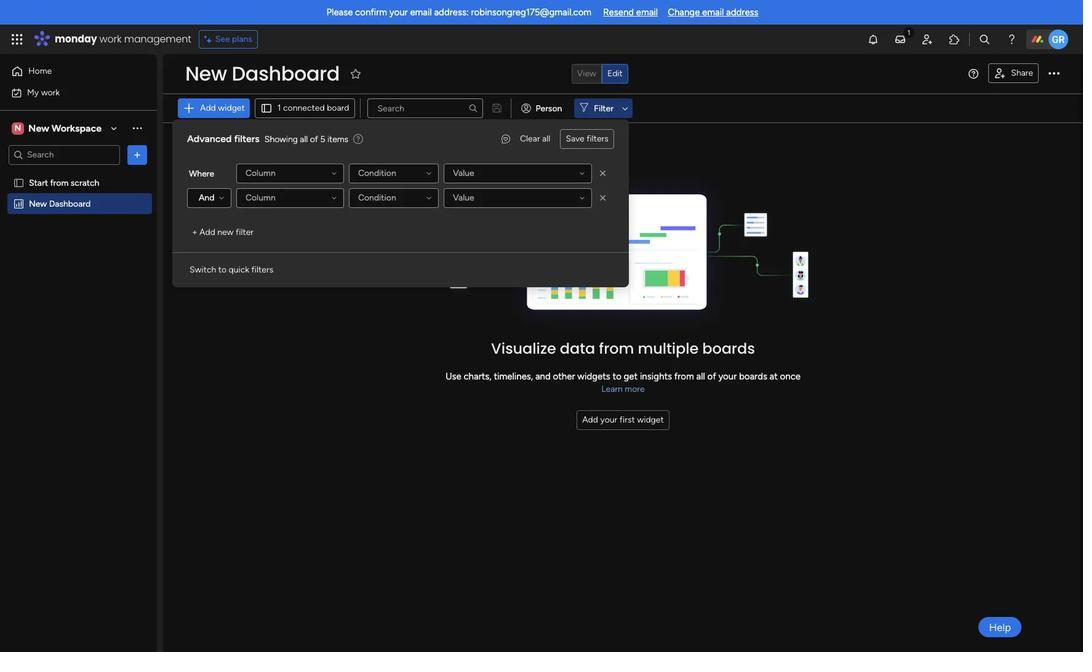 Task type: describe. For each thing, give the bounding box(es) containing it.
new for public dashboard image
[[29, 199, 47, 209]]

0 vertical spatial boards
[[703, 339, 755, 359]]

resend email link
[[603, 7, 658, 18]]

confirm
[[355, 7, 387, 18]]

view button
[[572, 64, 602, 84]]

charts,
[[464, 371, 492, 382]]

multiple
[[638, 339, 699, 359]]

remove sort image
[[597, 167, 609, 180]]

public board image
[[13, 177, 25, 189]]

items
[[327, 134, 349, 144]]

help
[[990, 622, 1012, 634]]

work for my
[[41, 87, 60, 98]]

plans
[[232, 34, 253, 44]]

learn more link
[[602, 384, 645, 396]]

use charts, timelines, and other widgets to get insights from all of your boards at once learn more
[[446, 371, 801, 395]]

data
[[560, 339, 595, 359]]

my work button
[[7, 83, 132, 103]]

to inside use charts, timelines, and other widgets to get insights from all of your boards at once learn more
[[613, 371, 622, 382]]

management
[[124, 32, 191, 46]]

work for monday
[[99, 32, 122, 46]]

add for add your first widget
[[583, 415, 598, 426]]

person
[[536, 103, 562, 114]]

new dashboard inside "list box"
[[29, 199, 91, 209]]

and
[[536, 371, 551, 382]]

start
[[29, 178, 48, 188]]

clear all
[[520, 134, 551, 144]]

your inside use charts, timelines, and other widgets to get insights from all of your boards at once learn more
[[719, 371, 737, 382]]

visualize data from multiple boards element
[[163, 123, 1084, 431]]

share
[[1012, 68, 1034, 78]]

monday
[[55, 32, 97, 46]]

search image
[[468, 103, 478, 113]]

filter
[[236, 227, 254, 238]]

view
[[577, 68, 597, 79]]

more
[[625, 384, 645, 395]]

to inside button
[[218, 265, 227, 275]]

0 horizontal spatial dashboard
[[49, 199, 91, 209]]

add your first widget
[[583, 415, 664, 426]]

please confirm your email address: robinsongreg175@gmail.com
[[327, 7, 592, 18]]

value for remove sort image
[[453, 168, 475, 179]]

1 connected board button
[[255, 99, 355, 118]]

inbox image
[[895, 33, 907, 46]]

v2 user feedback image
[[502, 133, 510, 146]]

add widget button
[[178, 99, 250, 118]]

+ add new filter button
[[187, 223, 259, 243]]

person button
[[516, 99, 570, 118]]

filters for advanced
[[234, 133, 260, 145]]

greg robinson image
[[1049, 30, 1069, 49]]

n
[[15, 123, 21, 133]]

help image
[[1006, 33, 1018, 46]]

my
[[27, 87, 39, 98]]

1 connected board
[[278, 103, 349, 113]]

remove sort image
[[597, 192, 609, 204]]

other
[[553, 371, 575, 382]]

new
[[218, 227, 234, 238]]

switch to quick filters button
[[185, 260, 278, 280]]

learn more image
[[353, 134, 363, 145]]

advanced
[[187, 133, 232, 145]]

switch to quick filters
[[190, 265, 273, 275]]

New Dashboard field
[[182, 60, 343, 87]]

robinsongreg175@gmail.com
[[471, 7, 592, 18]]

see plans button
[[199, 30, 258, 49]]

1 image
[[904, 25, 915, 39]]

new dashboard inside banner
[[185, 60, 340, 87]]

change email address
[[668, 7, 759, 18]]

save
[[566, 134, 585, 144]]

quick
[[229, 265, 249, 275]]

edit button
[[602, 64, 629, 84]]

arrow down image
[[618, 101, 633, 116]]

change email address link
[[668, 7, 759, 18]]

home
[[28, 66, 52, 76]]

address:
[[434, 7, 469, 18]]

widget inside "add your first widget" button
[[637, 415, 664, 426]]

of inside use charts, timelines, and other widgets to get insights from all of your boards at once learn more
[[708, 371, 716, 382]]

email for resend email
[[636, 7, 658, 18]]

advanced filters showing all of 5 items
[[187, 133, 349, 145]]

display modes group
[[572, 64, 629, 84]]

clear all button
[[515, 129, 556, 149]]

dashboard inside new dashboard banner
[[232, 60, 340, 87]]

new dashboard banner
[[163, 54, 1084, 288]]

1 vertical spatial from
[[599, 339, 634, 359]]

list box containing start from scratch
[[0, 170, 157, 381]]

resend email
[[603, 7, 658, 18]]

new workspace
[[28, 122, 102, 134]]

condition for remove sort icon
[[358, 193, 396, 203]]

apps image
[[949, 33, 961, 46]]



Task type: vqa. For each thing, say whether or not it's contained in the screenshot.
Switch to quick filters
yes



Task type: locate. For each thing, give the bounding box(es) containing it.
0 vertical spatial of
[[310, 134, 318, 144]]

Filter dashboard by text search field
[[367, 99, 483, 118]]

where
[[189, 168, 214, 179]]

+ add new filter
[[192, 227, 254, 238]]

add right +
[[200, 227, 215, 238]]

column down advanced filters showing all of 5 items
[[246, 168, 276, 179]]

dashboard down start from scratch on the left top of page
[[49, 199, 91, 209]]

from right start
[[50, 178, 69, 188]]

boards
[[703, 339, 755, 359], [739, 371, 768, 382]]

1 vertical spatial add
[[200, 227, 215, 238]]

public dashboard image
[[13, 198, 25, 210]]

switch
[[190, 265, 216, 275]]

+
[[192, 227, 197, 238]]

1 value from the top
[[453, 168, 475, 179]]

1 vertical spatial column
[[246, 193, 276, 203]]

filters right quick
[[252, 265, 273, 275]]

2 column from the top
[[246, 193, 276, 203]]

filters for save
[[587, 134, 609, 144]]

column for remove sort icon
[[246, 193, 276, 203]]

3 email from the left
[[703, 7, 724, 18]]

0 vertical spatial widget
[[218, 103, 245, 113]]

0 vertical spatial value
[[453, 168, 475, 179]]

start from scratch
[[29, 178, 99, 188]]

widgets
[[578, 371, 611, 382]]

0 horizontal spatial email
[[410, 7, 432, 18]]

work
[[99, 32, 122, 46], [41, 87, 60, 98]]

1 horizontal spatial to
[[613, 371, 622, 382]]

all down multiple
[[697, 371, 705, 382]]

workspace options image
[[131, 122, 143, 134]]

add left first
[[583, 415, 598, 426]]

workspace
[[52, 122, 102, 134]]

email right the 'change'
[[703, 7, 724, 18]]

options image
[[131, 149, 143, 161]]

insights
[[640, 371, 672, 382]]

showing
[[265, 134, 298, 144]]

save filters
[[566, 134, 609, 144]]

all inside use charts, timelines, and other widgets to get insights from all of your boards at once learn more
[[697, 371, 705, 382]]

1 vertical spatial value
[[453, 193, 475, 203]]

0 vertical spatial column
[[246, 168, 276, 179]]

1 horizontal spatial new dashboard
[[185, 60, 340, 87]]

widget right first
[[637, 415, 664, 426]]

0 horizontal spatial widget
[[218, 103, 245, 113]]

value for remove sort icon
[[453, 193, 475, 203]]

1 horizontal spatial email
[[636, 7, 658, 18]]

filters left showing
[[234, 133, 260, 145]]

boards inside use charts, timelines, and other widgets to get insights from all of your boards at once learn more
[[739, 371, 768, 382]]

use
[[446, 371, 462, 382]]

notifications image
[[868, 33, 880, 46]]

0 horizontal spatial from
[[50, 178, 69, 188]]

2 horizontal spatial all
[[697, 371, 705, 382]]

2 vertical spatial add
[[583, 415, 598, 426]]

1 vertical spatial of
[[708, 371, 716, 382]]

workspace selection element
[[12, 121, 103, 136]]

email
[[410, 7, 432, 18], [636, 7, 658, 18], [703, 7, 724, 18]]

at
[[770, 371, 778, 382]]

0 vertical spatial new dashboard
[[185, 60, 340, 87]]

new dashboard up 1
[[185, 60, 340, 87]]

new for the workspace icon
[[28, 122, 49, 134]]

1 condition from the top
[[358, 168, 396, 179]]

1 column from the top
[[246, 168, 276, 179]]

help button
[[979, 618, 1022, 638]]

0 vertical spatial to
[[218, 265, 227, 275]]

2 vertical spatial new
[[29, 199, 47, 209]]

from
[[50, 178, 69, 188], [599, 339, 634, 359], [675, 371, 694, 382]]

1 vertical spatial your
[[719, 371, 737, 382]]

to left quick
[[218, 265, 227, 275]]

widget inside add widget popup button
[[218, 103, 245, 113]]

save filters button
[[561, 129, 614, 149]]

0 vertical spatial add
[[200, 103, 216, 113]]

from up get on the right of the page
[[599, 339, 634, 359]]

condition
[[358, 168, 396, 179], [358, 193, 396, 203]]

0 horizontal spatial new dashboard
[[29, 199, 91, 209]]

more options image
[[1049, 68, 1060, 79]]

list box
[[0, 170, 157, 381]]

column
[[246, 168, 276, 179], [246, 193, 276, 203]]

new dashboard
[[185, 60, 340, 87], [29, 199, 91, 209]]

new right n
[[28, 122, 49, 134]]

new dashboard down start from scratch on the left top of page
[[29, 199, 91, 209]]

5
[[320, 134, 325, 144]]

1 horizontal spatial from
[[599, 339, 634, 359]]

2 vertical spatial your
[[601, 415, 618, 426]]

address
[[727, 7, 759, 18]]

1 horizontal spatial all
[[542, 134, 551, 144]]

1 horizontal spatial work
[[99, 32, 122, 46]]

1 vertical spatial boards
[[739, 371, 768, 382]]

all left 5
[[300, 134, 308, 144]]

monday work management
[[55, 32, 191, 46]]

workspace image
[[12, 122, 24, 135]]

new right public dashboard image
[[29, 199, 47, 209]]

1 email from the left
[[410, 7, 432, 18]]

column for remove sort image
[[246, 168, 276, 179]]

of inside advanced filters showing all of 5 items
[[310, 134, 318, 144]]

of
[[310, 134, 318, 144], [708, 371, 716, 382]]

clear
[[520, 134, 540, 144]]

home button
[[7, 62, 132, 81]]

1 horizontal spatial of
[[708, 371, 716, 382]]

select product image
[[11, 33, 23, 46]]

work inside button
[[41, 87, 60, 98]]

add widget
[[200, 103, 245, 113]]

boards right multiple
[[703, 339, 755, 359]]

add your first widget button
[[577, 411, 670, 431]]

menu image
[[969, 69, 979, 79]]

to left get on the right of the page
[[613, 371, 622, 382]]

2 email from the left
[[636, 7, 658, 18]]

add for add widget
[[200, 103, 216, 113]]

visualize
[[491, 339, 556, 359]]

1 vertical spatial widget
[[637, 415, 664, 426]]

widget up advanced
[[218, 103, 245, 113]]

0 vertical spatial from
[[50, 178, 69, 188]]

filters right save
[[587, 134, 609, 144]]

timelines,
[[494, 371, 533, 382]]

1 horizontal spatial widget
[[637, 415, 664, 426]]

from right insights
[[675, 371, 694, 382]]

new inside "list box"
[[29, 199, 47, 209]]

1 vertical spatial condition
[[358, 193, 396, 203]]

1 vertical spatial dashboard
[[49, 199, 91, 209]]

1 horizontal spatial dashboard
[[232, 60, 340, 87]]

0 horizontal spatial to
[[218, 265, 227, 275]]

email right resend
[[636, 7, 658, 18]]

0 vertical spatial your
[[390, 7, 408, 18]]

all inside button
[[542, 134, 551, 144]]

work right my
[[41, 87, 60, 98]]

option
[[0, 172, 157, 174]]

1 horizontal spatial your
[[601, 415, 618, 426]]

change
[[668, 7, 700, 18]]

2 vertical spatial from
[[675, 371, 694, 382]]

add up advanced
[[200, 103, 216, 113]]

add
[[200, 103, 216, 113], [200, 227, 215, 238], [583, 415, 598, 426]]

see
[[215, 34, 230, 44]]

add to favorites image
[[350, 67, 362, 80]]

2 horizontal spatial from
[[675, 371, 694, 382]]

to
[[218, 265, 227, 275], [613, 371, 622, 382]]

scratch
[[71, 178, 99, 188]]

your right 'confirm'
[[390, 7, 408, 18]]

dashboard
[[232, 60, 340, 87], [49, 199, 91, 209]]

of left 5
[[310, 134, 318, 144]]

Search in workspace field
[[26, 148, 103, 162]]

get
[[624, 371, 638, 382]]

0 vertical spatial new
[[185, 60, 227, 87]]

learn
[[602, 384, 623, 395]]

column up filter
[[246, 193, 276, 203]]

1
[[278, 103, 281, 113]]

add inside popup button
[[200, 103, 216, 113]]

0 horizontal spatial work
[[41, 87, 60, 98]]

all
[[542, 134, 551, 144], [300, 134, 308, 144], [697, 371, 705, 382]]

None search field
[[367, 99, 483, 118]]

and
[[199, 193, 214, 203]]

0 horizontal spatial all
[[300, 134, 308, 144]]

filters
[[234, 133, 260, 145], [587, 134, 609, 144], [252, 265, 273, 275]]

all right clear
[[542, 134, 551, 144]]

connected
[[283, 103, 325, 113]]

new up add widget popup button
[[185, 60, 227, 87]]

none search field inside new dashboard banner
[[367, 99, 483, 118]]

1 vertical spatial new
[[28, 122, 49, 134]]

resend
[[603, 7, 634, 18]]

board
[[327, 103, 349, 113]]

filter
[[594, 103, 614, 114]]

your left at
[[719, 371, 737, 382]]

2 condition from the top
[[358, 193, 396, 203]]

0 vertical spatial work
[[99, 32, 122, 46]]

edit
[[608, 68, 623, 79]]

new inside banner
[[185, 60, 227, 87]]

0 vertical spatial condition
[[358, 168, 396, 179]]

2 value from the top
[[453, 193, 475, 203]]

boards left at
[[739, 371, 768, 382]]

1 vertical spatial new dashboard
[[29, 199, 91, 209]]

share button
[[989, 63, 1039, 83]]

new inside workspace selection element
[[28, 122, 49, 134]]

filter button
[[575, 99, 633, 118]]

all inside advanced filters showing all of 5 items
[[300, 134, 308, 144]]

0 horizontal spatial your
[[390, 7, 408, 18]]

1 vertical spatial to
[[613, 371, 622, 382]]

add inside visualize data from multiple boards 'element'
[[583, 415, 598, 426]]

your
[[390, 7, 408, 18], [719, 371, 737, 382], [601, 415, 618, 426]]

visualize data from multiple boards
[[491, 339, 755, 359]]

of right insights
[[708, 371, 716, 382]]

from inside "list box"
[[50, 178, 69, 188]]

please
[[327, 7, 353, 18]]

your inside button
[[601, 415, 618, 426]]

your left first
[[601, 415, 618, 426]]

work right the monday
[[99, 32, 122, 46]]

invite members image
[[922, 33, 934, 46]]

0 horizontal spatial of
[[310, 134, 318, 144]]

once
[[780, 371, 801, 382]]

my work
[[27, 87, 60, 98]]

2 horizontal spatial email
[[703, 7, 724, 18]]

1 vertical spatial work
[[41, 87, 60, 98]]

widget
[[218, 103, 245, 113], [637, 415, 664, 426]]

search everything image
[[979, 33, 991, 46]]

dashboard up 1
[[232, 60, 340, 87]]

condition for remove sort image
[[358, 168, 396, 179]]

email for change email address
[[703, 7, 724, 18]]

0 vertical spatial dashboard
[[232, 60, 340, 87]]

value
[[453, 168, 475, 179], [453, 193, 475, 203]]

2 horizontal spatial your
[[719, 371, 737, 382]]

see plans
[[215, 34, 253, 44]]

from inside use charts, timelines, and other widgets to get insights from all of your boards at once learn more
[[675, 371, 694, 382]]

first
[[620, 415, 635, 426]]

email left address:
[[410, 7, 432, 18]]



